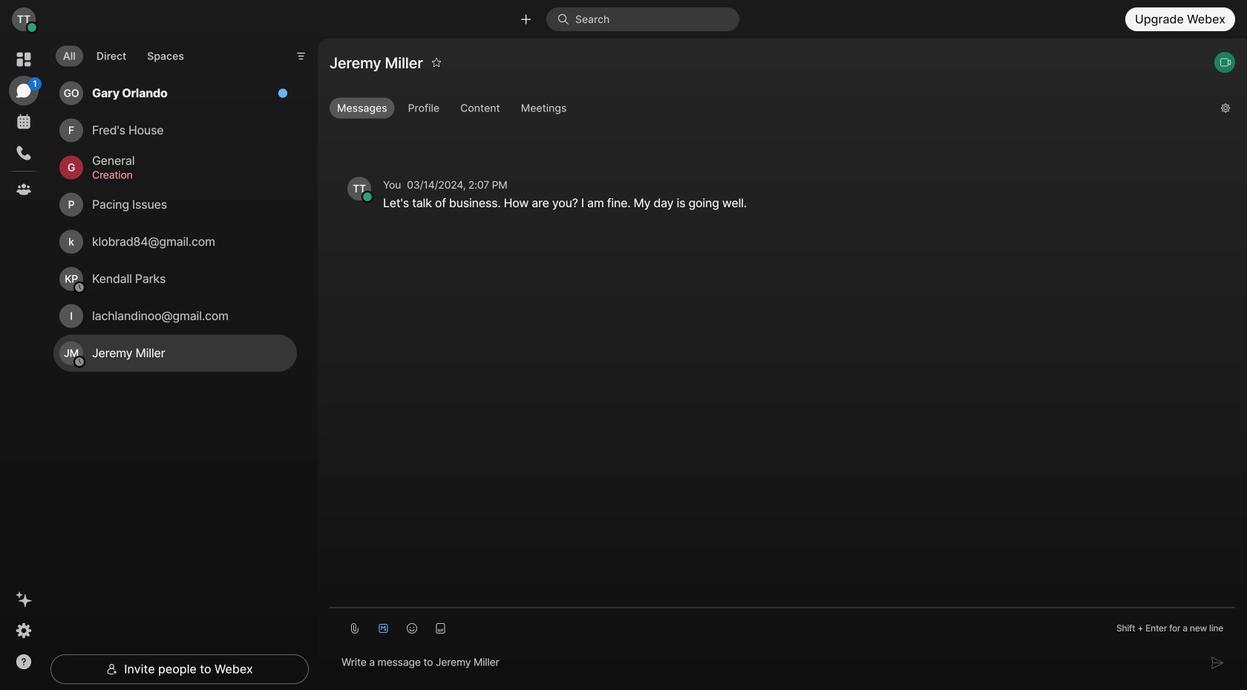 Task type: locate. For each thing, give the bounding box(es) containing it.
message composer toolbar element
[[330, 608, 1236, 643]]

new messages image
[[278, 88, 288, 98]]

navigation
[[0, 39, 48, 690]]

group
[[330, 98, 1210, 122]]

pacing issues list item
[[53, 186, 297, 223]]

kendall parks list item
[[53, 260, 297, 298]]

tab list
[[52, 37, 195, 71]]

jeremy miller list item
[[53, 335, 297, 372]]

lachlandinoo@gmail.com list item
[[53, 298, 297, 335]]

gary orlando, new messages list item
[[53, 75, 297, 112]]



Task type: vqa. For each thing, say whether or not it's contained in the screenshot.
Profile settings menu menu bar
no



Task type: describe. For each thing, give the bounding box(es) containing it.
webex tab list
[[9, 45, 42, 204]]

creation element
[[92, 167, 279, 183]]

general list item
[[53, 149, 297, 186]]

fred's house list item
[[53, 112, 297, 149]]

klobrad84@gmail.com list item
[[53, 223, 297, 260]]



